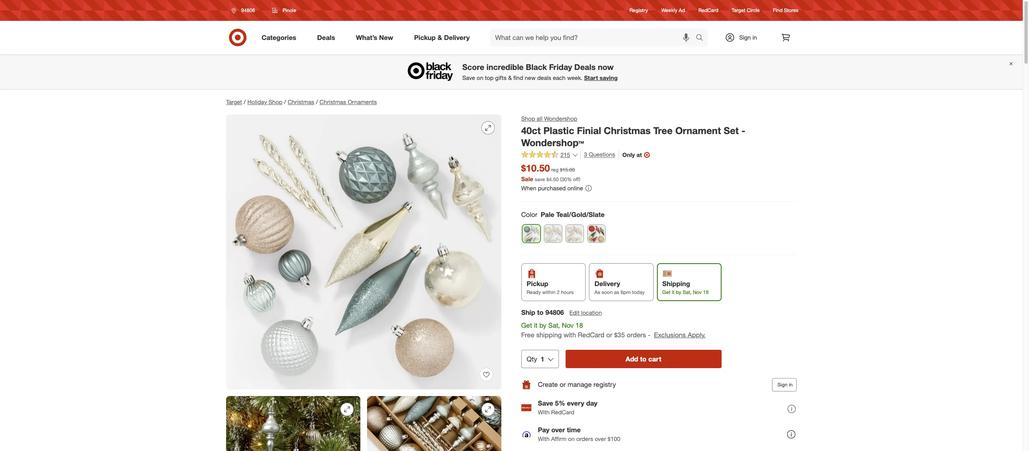 Task type: vqa. For each thing, say whether or not it's contained in the screenshot.
BY within the Get it by Sat, Nov 18 Free shipping with RedCard or $35 orders - Exclusions Apply.
yes



Task type: locate. For each thing, give the bounding box(es) containing it.
2
[[557, 290, 560, 296]]

0 horizontal spatial sat,
[[549, 322, 560, 330]]

2 vertical spatial redcard
[[552, 409, 575, 417]]

weekly ad
[[662, 7, 685, 14]]

1 horizontal spatial target
[[732, 7, 746, 14]]

it up free
[[534, 322, 538, 330]]

- inside shop all wondershop 40ct plastic finial christmas tree ornament set - wondershop™
[[742, 125, 746, 136]]

create
[[538, 381, 558, 389]]

0 horizontal spatial /
[[244, 98, 246, 106]]

sign inside sign in button
[[778, 382, 788, 388]]

to for 94806
[[538, 309, 544, 317]]

18 inside shipping get it by sat, nov 18
[[704, 290, 709, 296]]

sale
[[522, 176, 534, 183]]

0 vertical spatial by
[[676, 290, 682, 296]]

1 vertical spatial 94806
[[546, 309, 564, 317]]

/ right christmas link
[[316, 98, 318, 106]]

1 horizontal spatial delivery
[[595, 280, 621, 288]]

0 horizontal spatial get
[[522, 322, 532, 330]]

1 vertical spatial sign
[[778, 382, 788, 388]]

create or manage registry
[[538, 381, 616, 389]]

manage
[[568, 381, 592, 389]]

0 horizontal spatial nov
[[562, 322, 574, 330]]

1 horizontal spatial redcard
[[578, 331, 605, 340]]

1 vertical spatial 18
[[576, 322, 583, 330]]

1 horizontal spatial &
[[508, 74, 512, 81]]

to right ship
[[538, 309, 544, 317]]

0 vertical spatial -
[[742, 125, 746, 136]]

orders inside pay over time with affirm on orders over $100
[[577, 436, 594, 443]]

get up free
[[522, 322, 532, 330]]

94806 left edit
[[546, 309, 564, 317]]

hours
[[561, 290, 574, 296]]

30
[[562, 177, 567, 183]]

0 horizontal spatial by
[[540, 322, 547, 330]]

in
[[753, 34, 757, 41], [789, 382, 793, 388]]

1 vertical spatial with
[[538, 436, 550, 443]]

to
[[538, 309, 544, 317], [641, 355, 647, 364]]

now
[[598, 62, 614, 72]]

sat, down shipping
[[683, 290, 692, 296]]

0 horizontal spatial over
[[552, 427, 565, 435]]

1 vertical spatial deals
[[575, 62, 596, 72]]

2 horizontal spatial redcard
[[699, 7, 719, 14]]

/ left christmas link
[[284, 98, 286, 106]]

sat, inside get it by sat, nov 18 free shipping with redcard or $35 orders - exclusions apply.
[[549, 322, 560, 330]]

1 vertical spatial orders
[[577, 436, 594, 443]]

target left "circle"
[[732, 7, 746, 14]]

target left the "holiday"
[[226, 98, 242, 106]]

save inside the "score incredible black friday deals now save on top gifts & find new deals each week. start saving"
[[462, 74, 475, 81]]

1 vertical spatial sat,
[[549, 322, 560, 330]]

orders
[[627, 331, 646, 340], [577, 436, 594, 443]]

day
[[587, 400, 598, 408]]

sign inside sign in link
[[739, 34, 751, 41]]

0 vertical spatial 18
[[704, 290, 709, 296]]

- inside get it by sat, nov 18 free shipping with redcard or $35 orders - exclusions apply.
[[648, 331, 651, 340]]

0 vertical spatial it
[[672, 290, 675, 296]]

save 5% every day with redcard
[[538, 400, 598, 417]]

redcard
[[699, 7, 719, 14], [578, 331, 605, 340], [552, 409, 575, 417]]

1 horizontal spatial sign
[[778, 382, 788, 388]]

apply.
[[688, 331, 706, 340]]

$100
[[608, 436, 621, 443]]

1 vertical spatial -
[[648, 331, 651, 340]]

40ct plastic finial christmas tree ornament set - wondershop™, 1 of 7 image
[[226, 115, 502, 390]]

0 horizontal spatial pickup
[[414, 33, 436, 42]]

1 vertical spatial in
[[789, 382, 793, 388]]

pay
[[538, 427, 550, 435]]

94806 left pinole dropdown button
[[241, 7, 255, 13]]

redcard down 5%
[[552, 409, 575, 417]]

2 horizontal spatial christmas
[[604, 125, 651, 136]]

new
[[525, 74, 536, 81]]

1 horizontal spatial nov
[[693, 290, 702, 296]]

deals
[[537, 74, 551, 81]]

6pm
[[621, 290, 631, 296]]

0 vertical spatial 94806
[[241, 7, 255, 13]]

0 vertical spatial delivery
[[444, 33, 470, 42]]

0 horizontal spatial target
[[226, 98, 242, 106]]

over up affirm
[[552, 427, 565, 435]]

0 vertical spatial sign
[[739, 34, 751, 41]]

add to cart
[[626, 355, 662, 364]]

get inside shipping get it by sat, nov 18
[[663, 290, 671, 296]]

shipping
[[663, 280, 691, 288]]

0 vertical spatial on
[[477, 74, 483, 81]]

purchased
[[538, 185, 566, 192]]

1 vertical spatial get
[[522, 322, 532, 330]]

edit location button
[[569, 309, 603, 318]]

/ right target link
[[244, 98, 246, 106]]

0 vertical spatial get
[[663, 290, 671, 296]]

every
[[567, 400, 585, 408]]

pickup
[[414, 33, 436, 42], [527, 280, 549, 288]]

orders inside get it by sat, nov 18 free shipping with redcard or $35 orders - exclusions apply.
[[627, 331, 646, 340]]

by
[[676, 290, 682, 296], [540, 322, 547, 330]]

pinole button
[[267, 3, 302, 18]]

/
[[244, 98, 246, 106], [284, 98, 286, 106], [316, 98, 318, 106]]

1 vertical spatial to
[[641, 355, 647, 364]]

ready
[[527, 290, 541, 296]]

- left exclusions
[[648, 331, 651, 340]]

edit location
[[570, 310, 602, 317]]

1 vertical spatial delivery
[[595, 280, 621, 288]]

christmas up only
[[604, 125, 651, 136]]

redcard right the with
[[578, 331, 605, 340]]

pink/champagne image
[[566, 225, 584, 243]]

0 horizontal spatial 18
[[576, 322, 583, 330]]

pickup up 'ready'
[[527, 280, 549, 288]]

redcard inside get it by sat, nov 18 free shipping with redcard or $35 orders - exclusions apply.
[[578, 331, 605, 340]]

find stores link
[[773, 7, 799, 14]]

1 horizontal spatial in
[[789, 382, 793, 388]]

christmas left ornaments on the top
[[320, 98, 346, 106]]

by up shipping
[[540, 322, 547, 330]]

score
[[462, 62, 484, 72]]

1 horizontal spatial save
[[538, 400, 554, 408]]

1 horizontal spatial to
[[641, 355, 647, 364]]

saving
[[600, 74, 618, 81]]

1 horizontal spatial or
[[607, 331, 613, 340]]

1 vertical spatial &
[[508, 74, 512, 81]]

target
[[732, 7, 746, 14], [226, 98, 242, 106]]

deals left what's on the top of the page
[[317, 33, 335, 42]]

1 vertical spatial target
[[226, 98, 242, 106]]

2 horizontal spatial /
[[316, 98, 318, 106]]

candy champagne image
[[545, 225, 562, 243]]

delivery up score
[[444, 33, 470, 42]]

0 horizontal spatial sign
[[739, 34, 751, 41]]

on inside the "score incredible black friday deals now save on top gifts & find new deals each week. start saving"
[[477, 74, 483, 81]]

0 vertical spatial with
[[538, 409, 550, 417]]

shipping get it by sat, nov 18
[[663, 280, 709, 296]]

0 horizontal spatial deals
[[317, 33, 335, 42]]

3 questions
[[584, 151, 616, 158]]

get
[[663, 290, 671, 296], [522, 322, 532, 330]]

redcard right ad
[[699, 7, 719, 14]]

ship to 94806
[[522, 309, 564, 317]]

ornaments
[[348, 98, 377, 106]]

1 horizontal spatial 94806
[[546, 309, 564, 317]]

1 horizontal spatial pickup
[[527, 280, 549, 288]]

18 inside get it by sat, nov 18 free shipping with redcard or $35 orders - exclusions apply.
[[576, 322, 583, 330]]

0 vertical spatial pickup
[[414, 33, 436, 42]]

wondershop™
[[522, 137, 584, 148]]

deals
[[317, 33, 335, 42], [575, 62, 596, 72]]

to right the add
[[641, 355, 647, 364]]

0 vertical spatial nov
[[693, 290, 702, 296]]

on inside pay over time with affirm on orders over $100
[[569, 436, 575, 443]]

0 vertical spatial orders
[[627, 331, 646, 340]]

1 horizontal spatial shop
[[522, 115, 535, 122]]

get it by sat, nov 18 free shipping with redcard or $35 orders - exclusions apply.
[[522, 322, 706, 340]]

& inside the "score incredible black friday deals now save on top gifts & find new deals each week. start saving"
[[508, 74, 512, 81]]

save left 5%
[[538, 400, 554, 408]]

0 vertical spatial save
[[462, 74, 475, 81]]

shop right the "holiday"
[[269, 98, 283, 106]]

0 horizontal spatial in
[[753, 34, 757, 41]]

1 vertical spatial save
[[538, 400, 554, 408]]

finial
[[577, 125, 602, 136]]

sat, up shipping
[[549, 322, 560, 330]]

0 horizontal spatial 94806
[[241, 7, 255, 13]]

1 vertical spatial sign in
[[778, 382, 793, 388]]

over left $100
[[595, 436, 606, 443]]

redcard link
[[699, 7, 719, 14]]

exclusions apply. link
[[654, 331, 706, 340]]

or left $35
[[607, 331, 613, 340]]

0 horizontal spatial orders
[[577, 436, 594, 443]]

0 horizontal spatial redcard
[[552, 409, 575, 417]]

1 horizontal spatial deals
[[575, 62, 596, 72]]

with down pay
[[538, 436, 550, 443]]

0 horizontal spatial -
[[648, 331, 651, 340]]

1 horizontal spatial sat,
[[683, 290, 692, 296]]

redcard inside save 5% every day with redcard
[[552, 409, 575, 417]]

2 / from the left
[[284, 98, 286, 106]]

0 vertical spatial sat,
[[683, 290, 692, 296]]

0 vertical spatial deals
[[317, 33, 335, 42]]

or right create
[[560, 381, 566, 389]]

christmas right holiday shop link at the left
[[288, 98, 314, 106]]

sign in inside button
[[778, 382, 793, 388]]

1 horizontal spatial -
[[742, 125, 746, 136]]

deals up start
[[575, 62, 596, 72]]

1 vertical spatial pickup
[[527, 280, 549, 288]]

on down time
[[569, 436, 575, 443]]

0 horizontal spatial on
[[477, 74, 483, 81]]

delivery up soon
[[595, 280, 621, 288]]

shop left all
[[522, 115, 535, 122]]

- right set
[[742, 125, 746, 136]]

score incredible black friday deals now save on top gifts & find new deals each week. start saving
[[462, 62, 618, 81]]

1 horizontal spatial /
[[284, 98, 286, 106]]

christmas ornaments link
[[320, 98, 377, 106]]

to inside button
[[641, 355, 647, 364]]

0 horizontal spatial sign in
[[739, 34, 757, 41]]

0 horizontal spatial to
[[538, 309, 544, 317]]

1 with from the top
[[538, 409, 550, 417]]

deals inside the "score incredible black friday deals now save on top gifts & find new deals each week. start saving"
[[575, 62, 596, 72]]

0 vertical spatial or
[[607, 331, 613, 340]]

nov inside shipping get it by sat, nov 18
[[693, 290, 702, 296]]

with up pay
[[538, 409, 550, 417]]

1 vertical spatial redcard
[[578, 331, 605, 340]]

christmas inside shop all wondershop 40ct plastic finial christmas tree ornament set - wondershop™
[[604, 125, 651, 136]]

questions
[[589, 151, 616, 158]]

target / holiday shop / christmas / christmas ornaments
[[226, 98, 377, 106]]

it down shipping
[[672, 290, 675, 296]]

pickup for &
[[414, 33, 436, 42]]

2 with from the top
[[538, 436, 550, 443]]

orders down time
[[577, 436, 594, 443]]

94806 button
[[226, 3, 264, 18]]

0 horizontal spatial &
[[438, 33, 442, 42]]

0 horizontal spatial it
[[534, 322, 538, 330]]

0 vertical spatial &
[[438, 33, 442, 42]]

as
[[595, 290, 601, 296]]

today
[[633, 290, 645, 296]]

save down score
[[462, 74, 475, 81]]

delivery
[[444, 33, 470, 42], [595, 280, 621, 288]]

0 horizontal spatial save
[[462, 74, 475, 81]]

by down shipping
[[676, 290, 682, 296]]

off
[[574, 177, 579, 183]]

on left top
[[477, 74, 483, 81]]

1 horizontal spatial on
[[569, 436, 575, 443]]

target for target / holiday shop / christmas / christmas ornaments
[[226, 98, 242, 106]]

get down shipping
[[663, 290, 671, 296]]

pickup for ready
[[527, 280, 549, 288]]

1 horizontal spatial by
[[676, 290, 682, 296]]

215 link
[[522, 150, 579, 161]]

0 vertical spatial target
[[732, 7, 746, 14]]

cart
[[649, 355, 662, 364]]

save
[[535, 177, 545, 183]]

qty
[[527, 355, 538, 364]]

each
[[553, 74, 566, 81]]

pinole
[[283, 7, 296, 13]]

free
[[522, 331, 535, 340]]

pickup & delivery
[[414, 33, 470, 42]]

1 vertical spatial over
[[595, 436, 606, 443]]

pickup right new
[[414, 33, 436, 42]]

1 horizontal spatial orders
[[627, 331, 646, 340]]

0 vertical spatial to
[[538, 309, 544, 317]]

1 vertical spatial it
[[534, 322, 538, 330]]

over
[[552, 427, 565, 435], [595, 436, 606, 443]]

1 / from the left
[[244, 98, 246, 106]]

orders right $35
[[627, 331, 646, 340]]

affirm
[[552, 436, 567, 443]]

1 vertical spatial on
[[569, 436, 575, 443]]

it
[[672, 290, 675, 296], [534, 322, 538, 330]]

1 horizontal spatial get
[[663, 290, 671, 296]]

save
[[462, 74, 475, 81], [538, 400, 554, 408]]

by inside get it by sat, nov 18 free shipping with redcard or $35 orders - exclusions apply.
[[540, 322, 547, 330]]

pickup inside pickup ready within 2 hours
[[527, 280, 549, 288]]

1 vertical spatial nov
[[562, 322, 574, 330]]

1 horizontal spatial sign in
[[778, 382, 793, 388]]

0 horizontal spatial delivery
[[444, 33, 470, 42]]

1 vertical spatial or
[[560, 381, 566, 389]]



Task type: describe. For each thing, give the bounding box(es) containing it.
categories
[[262, 33, 296, 42]]

0 horizontal spatial or
[[560, 381, 566, 389]]

to for cart
[[641, 355, 647, 364]]

when purchased online
[[522, 185, 583, 192]]

registry link
[[630, 7, 648, 14]]

color pale teal/gold/slate
[[522, 211, 605, 219]]

weekly
[[662, 7, 678, 14]]

online
[[568, 185, 583, 192]]

circle
[[747, 7, 760, 14]]

at
[[637, 151, 642, 159]]

nov inside get it by sat, nov 18 free shipping with redcard or $35 orders - exclusions apply.
[[562, 322, 574, 330]]

0 horizontal spatial shop
[[269, 98, 283, 106]]

time
[[567, 427, 581, 435]]

find stores
[[773, 7, 799, 14]]

deals link
[[310, 28, 346, 47]]

when
[[522, 185, 537, 192]]

by inside shipping get it by sat, nov 18
[[676, 290, 682, 296]]

in inside button
[[789, 382, 793, 388]]

with inside save 5% every day with redcard
[[538, 409, 550, 417]]

1 horizontal spatial christmas
[[320, 98, 346, 106]]

black
[[526, 62, 547, 72]]

stores
[[784, 7, 799, 14]]

pickup ready within 2 hours
[[527, 280, 574, 296]]

red/green/gold image
[[588, 225, 605, 243]]

with inside pay over time with affirm on orders over $100
[[538, 436, 550, 443]]

target link
[[226, 98, 242, 106]]

shop inside shop all wondershop 40ct plastic finial christmas tree ornament set - wondershop™
[[522, 115, 535, 122]]

or inside get it by sat, nov 18 free shipping with redcard or $35 orders - exclusions apply.
[[607, 331, 613, 340]]

$15.00
[[560, 167, 575, 173]]

0 vertical spatial sign in
[[739, 34, 757, 41]]

all
[[537, 115, 543, 122]]

what's
[[356, 33, 377, 42]]

wondershop
[[544, 115, 578, 122]]

0 vertical spatial redcard
[[699, 7, 719, 14]]

plastic
[[544, 125, 575, 136]]

0 horizontal spatial christmas
[[288, 98, 314, 106]]

target for target circle
[[732, 7, 746, 14]]

sign in button
[[773, 379, 797, 392]]

edit
[[570, 310, 580, 317]]

christmas link
[[288, 98, 314, 106]]

get inside get it by sat, nov 18 free shipping with redcard or $35 orders - exclusions apply.
[[522, 322, 532, 330]]

215
[[561, 151, 571, 159]]

$
[[547, 177, 549, 183]]

sign in link
[[718, 28, 770, 47]]

4.50
[[549, 177, 559, 183]]

40ct plastic finial christmas tree ornament set - wondershop™, 2 of 7 image
[[226, 397, 361, 452]]

ad
[[679, 7, 685, 14]]

3
[[584, 151, 588, 158]]

with
[[564, 331, 576, 340]]

ornament
[[676, 125, 722, 136]]

$35
[[615, 331, 625, 340]]

categories link
[[255, 28, 307, 47]]

it inside shipping get it by sat, nov 18
[[672, 290, 675, 296]]

what's new
[[356, 33, 393, 42]]

top
[[485, 74, 494, 81]]

(
[[560, 177, 562, 183]]

exclusions
[[654, 331, 686, 340]]

1 horizontal spatial over
[[595, 436, 606, 443]]

find
[[514, 74, 523, 81]]

qty 1
[[527, 355, 545, 364]]

0 vertical spatial in
[[753, 34, 757, 41]]

5%
[[555, 400, 566, 408]]

holiday shop link
[[247, 98, 283, 106]]

friday
[[549, 62, 572, 72]]

image gallery element
[[226, 115, 502, 452]]

sat, inside shipping get it by sat, nov 18
[[683, 290, 692, 296]]

teal/gold/slate
[[557, 211, 605, 219]]

0 vertical spatial over
[[552, 427, 565, 435]]

$10.50 reg $15.00 sale save $ 4.50 ( 30 % off )
[[522, 162, 581, 183]]

3 / from the left
[[316, 98, 318, 106]]

location
[[582, 310, 602, 317]]

it inside get it by sat, nov 18 free shipping with redcard or $35 orders - exclusions apply.
[[534, 322, 538, 330]]

40ct plastic finial christmas tree ornament set - wondershop™, 3 of 7 image
[[367, 397, 502, 452]]

target circle
[[732, 7, 760, 14]]

new
[[379, 33, 393, 42]]

soon
[[602, 290, 613, 296]]

tree
[[654, 125, 673, 136]]

add to cart button
[[566, 350, 722, 369]]

search button
[[692, 28, 712, 48]]

40ct
[[522, 125, 541, 136]]

incredible
[[487, 62, 524, 72]]

target circle link
[[732, 7, 760, 14]]

set
[[724, 125, 739, 136]]

)
[[579, 177, 581, 183]]

registry
[[594, 381, 616, 389]]

save inside save 5% every day with redcard
[[538, 400, 554, 408]]

pale teal/gold/slate image
[[523, 225, 540, 243]]

shipping
[[537, 331, 562, 340]]

only
[[623, 151, 635, 159]]

search
[[692, 34, 712, 42]]

find
[[773, 7, 783, 14]]

What can we help you find? suggestions appear below search field
[[490, 28, 698, 47]]

$10.50
[[522, 162, 550, 174]]

within
[[543, 290, 556, 296]]

delivery as soon as 6pm today
[[595, 280, 645, 296]]

delivery inside the delivery as soon as 6pm today
[[595, 280, 621, 288]]

registry
[[630, 7, 648, 14]]

pickup & delivery link
[[407, 28, 480, 47]]

pay over time with affirm on orders over $100
[[538, 427, 621, 443]]

94806 inside 94806 dropdown button
[[241, 7, 255, 13]]



